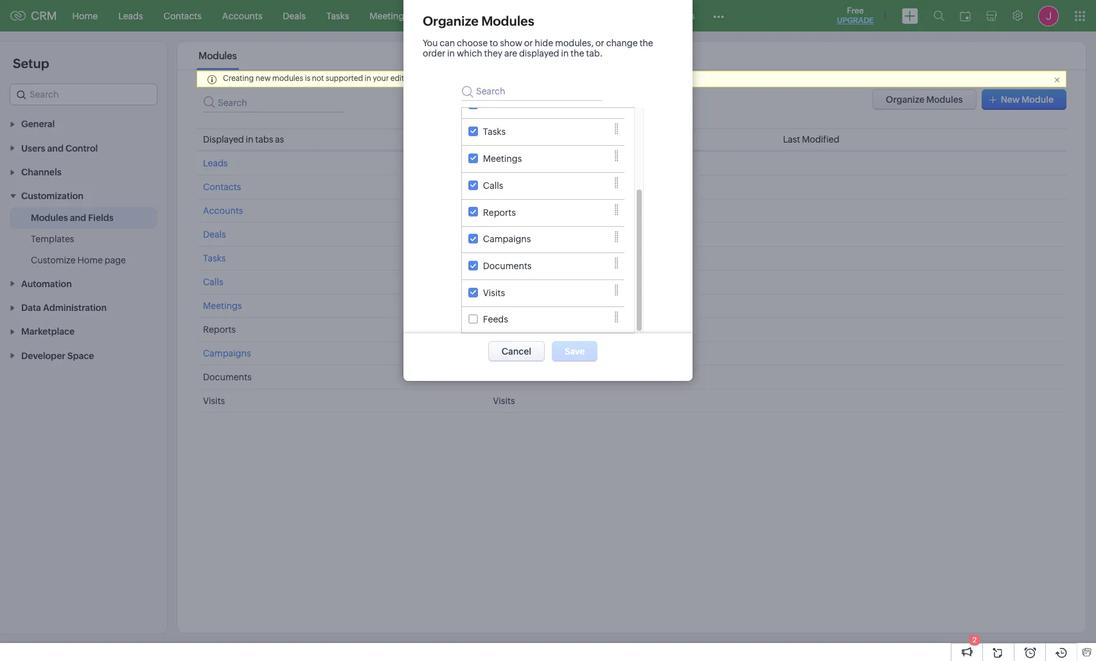 Task type: vqa. For each thing, say whether or not it's contained in the screenshot.


Task type: describe. For each thing, give the bounding box(es) containing it.
1 vertical spatial contacts link
[[203, 182, 241, 192]]

as
[[275, 134, 284, 145]]

free
[[847, 6, 864, 15]]

1 or from the left
[[524, 38, 533, 48]]

1 vertical spatial calls link
[[203, 277, 223, 287]]

order
[[423, 48, 445, 58]]

0 vertical spatial contacts link
[[153, 0, 212, 31]]

not
[[312, 74, 324, 83]]

new
[[255, 74, 271, 83]]

meetings inside 'link'
[[370, 11, 408, 21]]

customize home page link
[[31, 254, 126, 267]]

0 vertical spatial meetings link
[[359, 0, 419, 31]]

choose
[[457, 38, 488, 48]]

search text field for creating new modules is not supported in your edition. please upgrade to the enterprise edition.
[[203, 89, 344, 112]]

2
[[973, 636, 977, 644]]

upgrade
[[837, 16, 874, 25]]

contacts inside 'link'
[[164, 11, 202, 21]]

0 horizontal spatial leads
[[118, 11, 143, 21]]

1 vertical spatial tasks link
[[203, 253, 226, 263]]

1 horizontal spatial deals link
[[273, 0, 316, 31]]

modules and fields link
[[31, 212, 114, 224]]

edition.
[[537, 74, 564, 83]]

creating new modules is not supported in your edition. please upgrade to the enterprise edition.
[[223, 74, 564, 83]]

your
[[373, 74, 389, 83]]

0 vertical spatial home
[[72, 11, 98, 21]]

upgrade
[[444, 74, 475, 83]]

creating
[[223, 74, 254, 83]]

1 vertical spatial accounts link
[[203, 206, 243, 216]]

last
[[783, 134, 800, 145]]

you can choose to show or hide modules, or change the order in which they are displayed in the tab.
[[423, 38, 653, 58]]

new module button
[[981, 89, 1067, 110]]

last modified
[[783, 134, 839, 145]]

1 vertical spatial campaigns link
[[203, 348, 251, 359]]

feeds
[[481, 314, 508, 325]]

crm link
[[10, 9, 57, 22]]

0 vertical spatial campaigns link
[[513, 0, 581, 31]]

page
[[105, 255, 126, 266]]

customization
[[21, 191, 84, 201]]

organize
[[423, 13, 479, 28]]

customization region
[[0, 208, 167, 271]]

home inside "link"
[[77, 255, 103, 266]]

templates
[[31, 234, 74, 244]]

modules link
[[197, 50, 239, 61]]

tab.
[[586, 48, 603, 58]]

please
[[420, 74, 443, 83]]

profile image
[[1038, 5, 1059, 26]]

2 or from the left
[[595, 38, 604, 48]]

which
[[457, 48, 482, 58]]



Task type: locate. For each thing, give the bounding box(es) containing it.
the
[[640, 38, 653, 48], [571, 48, 584, 58], [485, 74, 497, 83]]

1 horizontal spatial search text field
[[461, 78, 603, 101]]

contacts link up modules link
[[153, 0, 212, 31]]

visits
[[483, 288, 505, 298], [203, 396, 225, 406], [493, 396, 515, 406]]

home link
[[62, 0, 108, 31]]

in left tabs at the left of page
[[246, 134, 253, 145]]

1 horizontal spatial the
[[571, 48, 584, 58]]

hide
[[535, 38, 553, 48]]

in right hide
[[561, 48, 569, 58]]

0 horizontal spatial the
[[485, 74, 497, 83]]

modules up the creating on the left top of the page
[[199, 50, 237, 61]]

tabs
[[255, 134, 273, 145]]

modified
[[802, 134, 839, 145]]

2 horizontal spatial leads
[[493, 158, 518, 168]]

can
[[440, 38, 455, 48]]

module left "name"
[[493, 134, 524, 145]]

displayed in tabs as
[[203, 134, 284, 145]]

name
[[526, 134, 551, 145]]

0 vertical spatial module
[[1022, 94, 1054, 105]]

1 vertical spatial leads link
[[203, 158, 228, 168]]

leads down 'displayed'
[[203, 158, 228, 168]]

0 horizontal spatial search text field
[[203, 89, 344, 112]]

0 horizontal spatial or
[[524, 38, 533, 48]]

module right new
[[1022, 94, 1054, 105]]

reports link
[[460, 0, 513, 31]]

0 horizontal spatial to
[[476, 74, 484, 83]]

contacts link down 'displayed'
[[203, 182, 241, 192]]

contacts down module name
[[493, 182, 531, 192]]

calls
[[429, 11, 449, 21], [483, 180, 503, 191], [203, 277, 223, 287], [493, 277, 513, 287]]

displayed
[[519, 48, 559, 58]]

home right crm
[[72, 11, 98, 21]]

modules for modules
[[199, 50, 237, 61]]

you
[[423, 38, 438, 48]]

1 horizontal spatial leads link
[[203, 158, 228, 168]]

0 horizontal spatial modules
[[31, 213, 68, 223]]

1 vertical spatial module
[[493, 134, 524, 145]]

modules
[[481, 13, 534, 28], [199, 50, 237, 61], [31, 213, 68, 223]]

leads link
[[108, 0, 153, 31], [203, 158, 228, 168]]

change
[[606, 38, 638, 48]]

supported
[[326, 74, 363, 83]]

modules for modules and fields
[[31, 213, 68, 223]]

meetings link
[[359, 0, 419, 31], [203, 301, 242, 311]]

contacts link
[[153, 0, 212, 31], [203, 182, 241, 192]]

modules up show
[[481, 13, 534, 28]]

enterprise
[[499, 74, 535, 83]]

to left show
[[489, 38, 498, 48]]

fields
[[88, 213, 114, 223]]

1 horizontal spatial calls link
[[419, 0, 460, 31]]

tasks link
[[316, 0, 359, 31], [203, 253, 226, 263]]

the left tab.
[[571, 48, 584, 58]]

deals
[[283, 11, 306, 21], [483, 100, 506, 110], [203, 229, 226, 240], [493, 229, 516, 240]]

to
[[489, 38, 498, 48], [476, 74, 484, 83]]

0 horizontal spatial leads link
[[108, 0, 153, 31]]

reports
[[470, 11, 503, 21], [483, 207, 516, 218], [203, 324, 236, 335], [493, 324, 526, 335]]

search text field down displayed
[[461, 78, 603, 101]]

0 horizontal spatial module
[[493, 134, 524, 145]]

1 horizontal spatial tasks link
[[316, 0, 359, 31]]

contacts down 'displayed'
[[203, 182, 241, 192]]

the down 'they'
[[485, 74, 497, 83]]

1 horizontal spatial or
[[595, 38, 604, 48]]

0 vertical spatial calls link
[[419, 0, 460, 31]]

search text field down the 'new'
[[203, 89, 344, 112]]

2 horizontal spatial modules
[[481, 13, 534, 28]]

in
[[447, 48, 455, 58], [561, 48, 569, 58], [365, 74, 371, 83], [246, 134, 253, 145]]

documents
[[483, 261, 532, 271], [203, 372, 252, 382], [493, 372, 542, 382]]

module inside button
[[1022, 94, 1054, 105]]

1 vertical spatial to
[[476, 74, 484, 83]]

None button
[[872, 89, 976, 110], [488, 341, 545, 362], [872, 89, 976, 110], [488, 341, 545, 362]]

1 vertical spatial modules
[[199, 50, 237, 61]]

1 horizontal spatial modules
[[199, 50, 237, 61]]

calls link
[[419, 0, 460, 31], [203, 277, 223, 287]]

0 horizontal spatial tasks link
[[203, 253, 226, 263]]

0 horizontal spatial contacts
[[164, 11, 202, 21]]

and
[[70, 213, 86, 223]]

displayed
[[203, 134, 244, 145]]

2 horizontal spatial contacts
[[493, 182, 531, 192]]

customization button
[[0, 184, 167, 208]]

they
[[484, 48, 502, 58]]

meetings
[[370, 11, 408, 21], [483, 153, 522, 164], [203, 301, 242, 311], [493, 301, 532, 311]]

tasks
[[326, 11, 349, 21], [483, 127, 506, 137], [203, 253, 226, 263], [493, 253, 516, 263]]

2 horizontal spatial the
[[640, 38, 653, 48]]

2 vertical spatial modules
[[31, 213, 68, 223]]

customize home page
[[31, 255, 126, 266]]

Search text field
[[461, 78, 603, 101], [203, 89, 344, 112]]

leads right home link
[[118, 11, 143, 21]]

in left the your
[[365, 74, 371, 83]]

in right order
[[447, 48, 455, 58]]

new module
[[1001, 94, 1054, 105]]

modules
[[272, 74, 303, 83]]

0 vertical spatial deals link
[[273, 0, 316, 31]]

search text field for tasks
[[461, 78, 603, 101]]

modules,
[[555, 38, 594, 48]]

campaigns
[[523, 11, 571, 21], [483, 234, 531, 244], [203, 348, 251, 359], [493, 348, 541, 359]]

leads down module name
[[493, 158, 518, 168]]

home
[[72, 11, 98, 21], [77, 255, 103, 266]]

1 vertical spatial deals link
[[203, 229, 226, 240]]

profile element
[[1031, 0, 1067, 31]]

0 horizontal spatial campaigns link
[[203, 348, 251, 359]]

contacts
[[164, 11, 202, 21], [203, 182, 241, 192], [493, 182, 531, 192]]

new
[[1001, 94, 1020, 105]]

1 horizontal spatial campaigns link
[[513, 0, 581, 31]]

templates link
[[31, 233, 74, 246]]

deals link
[[273, 0, 316, 31], [203, 229, 226, 240]]

or
[[524, 38, 533, 48], [595, 38, 604, 48]]

is
[[305, 74, 310, 83]]

0 horizontal spatial meetings link
[[203, 301, 242, 311]]

0 vertical spatial accounts link
[[212, 0, 273, 31]]

show
[[500, 38, 522, 48]]

1 vertical spatial meetings link
[[203, 301, 242, 311]]

leads
[[118, 11, 143, 21], [203, 158, 228, 168], [493, 158, 518, 168]]

or left hide
[[524, 38, 533, 48]]

module
[[1022, 94, 1054, 105], [493, 134, 524, 145]]

0 vertical spatial to
[[489, 38, 498, 48]]

1 horizontal spatial to
[[489, 38, 498, 48]]

are
[[504, 48, 517, 58]]

0 vertical spatial leads link
[[108, 0, 153, 31]]

free upgrade
[[837, 6, 874, 25]]

accounts link
[[212, 0, 273, 31], [203, 206, 243, 216]]

modules and fields
[[31, 213, 114, 223]]

1 horizontal spatial contacts
[[203, 182, 241, 192]]

0 vertical spatial modules
[[481, 13, 534, 28]]

1 vertical spatial home
[[77, 255, 103, 266]]

contacts up modules link
[[164, 11, 202, 21]]

organize modules
[[423, 13, 534, 28]]

1 horizontal spatial meetings link
[[359, 0, 419, 31]]

modules inside customization region
[[31, 213, 68, 223]]

module name
[[493, 134, 551, 145]]

customize
[[31, 255, 76, 266]]

0 horizontal spatial calls link
[[203, 277, 223, 287]]

0 horizontal spatial deals link
[[203, 229, 226, 240]]

the right change
[[640, 38, 653, 48]]

projects link
[[650, 0, 705, 31]]

crm
[[31, 9, 57, 22]]

to right the upgrade
[[476, 74, 484, 83]]

projects
[[661, 11, 695, 21]]

to inside you can choose to show or hide modules, or change the order in which they are displayed in the tab.
[[489, 38, 498, 48]]

modules up templates at the top left
[[31, 213, 68, 223]]

1 horizontal spatial leads
[[203, 158, 228, 168]]

setup
[[13, 56, 49, 71]]

edition.
[[390, 74, 418, 83]]

1 horizontal spatial module
[[1022, 94, 1054, 105]]

home left "page" at the top left
[[77, 255, 103, 266]]

campaigns link
[[513, 0, 581, 31], [203, 348, 251, 359]]

accounts
[[222, 11, 262, 21], [203, 206, 243, 216], [493, 206, 533, 216]]

or left change
[[595, 38, 604, 48]]

0 vertical spatial tasks link
[[316, 0, 359, 31]]



